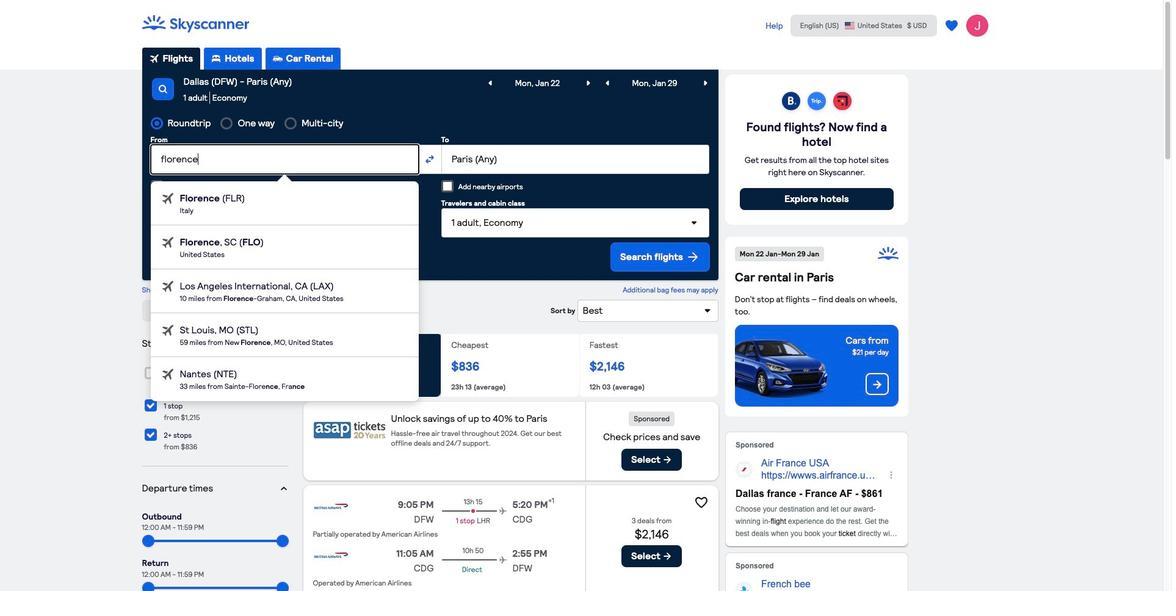 Task type: locate. For each thing, give the bounding box(es) containing it.
1 vertical spatial flipped__yjyym image
[[279, 484, 289, 493]]

british airways image
[[313, 498, 350, 516], [313, 547, 350, 565]]

0 vertical spatial flipped__yjyym image
[[279, 339, 289, 349]]

2 flipped__yjyym image from the top
[[279, 484, 289, 493]]

desktop__njgyo image
[[211, 54, 221, 64], [273, 54, 283, 64]]

0 vertical spatial rtl support__yzkyy image
[[686, 250, 700, 264]]

1 vertical spatial rtl support__yzkyy image
[[160, 279, 175, 294]]

0 vertical spatial rtl support__ywe2m image
[[663, 455, 673, 465]]

slider
[[142, 535, 154, 548], [277, 535, 289, 548], [142, 582, 154, 591], [277, 582, 289, 591]]

list box
[[151, 181, 420, 401], [151, 181, 420, 401]]

1 stop checkbox
[[144, 399, 157, 411]]

2 horizontal spatial rtl support__mdkxy image
[[603, 78, 612, 88]]

Roundtrip radio
[[151, 117, 163, 130]]

0 horizontal spatial rtl support__mdkxy image
[[158, 84, 168, 94]]

One way radio
[[221, 117, 233, 130]]

1 vertical spatial rtl support__yzkyy image
[[160, 235, 175, 250]]

Country, city or airport text field
[[151, 145, 419, 174]]

rtl support__mdkxy image right monday, january 22, 2024 text box
[[584, 78, 594, 88]]

1 vertical spatial british airways image
[[313, 547, 350, 565]]

booking.com element
[[779, 89, 804, 115]]

1 desktop__njgyo image from the left
[[211, 54, 221, 64]]

hotels.com element
[[830, 89, 856, 115]]

Direct checkbox
[[144, 367, 157, 379]]

rtl support__yzkyy image
[[160, 191, 175, 206], [160, 235, 175, 250], [160, 367, 175, 382]]

booking.com image
[[779, 89, 804, 115]]

none field country, city or airport
[[442, 145, 710, 174]]

rtl support__mdkxy image left monday, january 29, 2024 text field
[[603, 78, 612, 88]]

0 horizontal spatial desktop__njgyo image
[[211, 54, 221, 64]]

1 rtl support__yzkyy image from the top
[[160, 191, 175, 206]]

Country, city or airport text field
[[442, 145, 710, 174]]

rtl support__yzkyy image right direct checkbox
[[160, 367, 175, 382]]

rtl support__mdkxy image
[[584, 78, 594, 88], [603, 78, 612, 88], [158, 84, 168, 94]]

1 vertical spatial rtl support__ywe2m image
[[663, 551, 673, 561]]

1 horizontal spatial desktop__njgyo image
[[273, 54, 283, 64]]

rtl support__yzkyy image down add nearby airports checkbox
[[160, 235, 175, 250]]

rtl support__yzkyy image
[[686, 250, 700, 264], [160, 279, 175, 294], [160, 323, 175, 338]]

rtl support__ywe2m image
[[173, 306, 183, 316]]

flipped__yjyym image
[[279, 339, 289, 349], [279, 484, 289, 493]]

rtl support__mdkxy image
[[485, 78, 495, 88], [701, 78, 711, 88]]

1 rtl support__mdkxy image from the left
[[485, 78, 495, 88]]

save flight from dallas fort worth international to paris image
[[694, 495, 709, 510]]

rtl support__mdkxy image left monday, january 22, 2024 text box
[[485, 78, 495, 88]]

2 vertical spatial rtl support__yzkyy image
[[160, 367, 175, 382]]

1 horizontal spatial rtl support__mdkxy image
[[701, 78, 711, 88]]

rtl support__ywe2m image
[[663, 455, 673, 465], [663, 551, 673, 561]]

Add nearby airports checkbox
[[442, 180, 454, 192]]

0 vertical spatial british airways image
[[313, 498, 350, 516]]

None field
[[142, 70, 719, 109], [151, 145, 420, 401], [442, 145, 710, 174], [142, 70, 719, 109]]

1 flipped__yjyym image from the top
[[279, 339, 289, 349]]

0 horizontal spatial rtl support__mdkxy image
[[485, 78, 495, 88]]

rtl support__mdkxy image down active__n2u0z image
[[158, 84, 168, 94]]

2 british airways image from the top
[[313, 547, 350, 565]]

2 desktop__njgyo image from the left
[[273, 54, 283, 64]]

rtl support__yzkyy image up direct flights only option
[[160, 191, 175, 206]]

rtl support__mdkxy image right monday, january 29, 2024 text field
[[701, 78, 711, 88]]

0 vertical spatial rtl support__yzkyy image
[[160, 191, 175, 206]]



Task type: vqa. For each thing, say whether or not it's contained in the screenshot.
"Direct flights" 'checkbox'
no



Task type: describe. For each thing, give the bounding box(es) containing it.
Multi-city radio
[[285, 117, 297, 130]]

2 rtl support__yzkyy image from the top
[[160, 235, 175, 250]]

Add nearby airports checkbox
[[151, 180, 163, 192]]

car rental in paris image
[[735, 332, 831, 404]]

us image
[[845, 21, 856, 30]]

trip.com image
[[804, 89, 830, 115]]

hotels.com image
[[830, 89, 856, 115]]

2 rtl support__ywe2m image from the top
[[663, 551, 673, 561]]

switch origin and destination image
[[425, 155, 435, 165]]

Monday, January 22, 2024 text field
[[498, 72, 578, 94]]

account image
[[967, 15, 989, 37]]

1 british airways image from the top
[[313, 498, 350, 516]]

Monday, January 29, 2024 text field
[[615, 72, 695, 94]]

rtl support__zwuwn image
[[872, 379, 883, 390]]

2 rtl support__mdkxy image from the left
[[701, 78, 711, 88]]

1 rtl support__ywe2m image from the top
[[663, 455, 673, 465]]

2+ stops checkbox
[[144, 429, 157, 441]]

3 rtl support__yzkyy image from the top
[[160, 367, 175, 382]]

2 vertical spatial rtl support__yzkyy image
[[160, 323, 175, 338]]

Direct flights only checkbox
[[151, 244, 163, 256]]

1 horizontal spatial rtl support__mdkxy image
[[584, 78, 594, 88]]

trip.com element
[[804, 89, 830, 115]]

active__n2u0z image
[[149, 54, 159, 64]]



